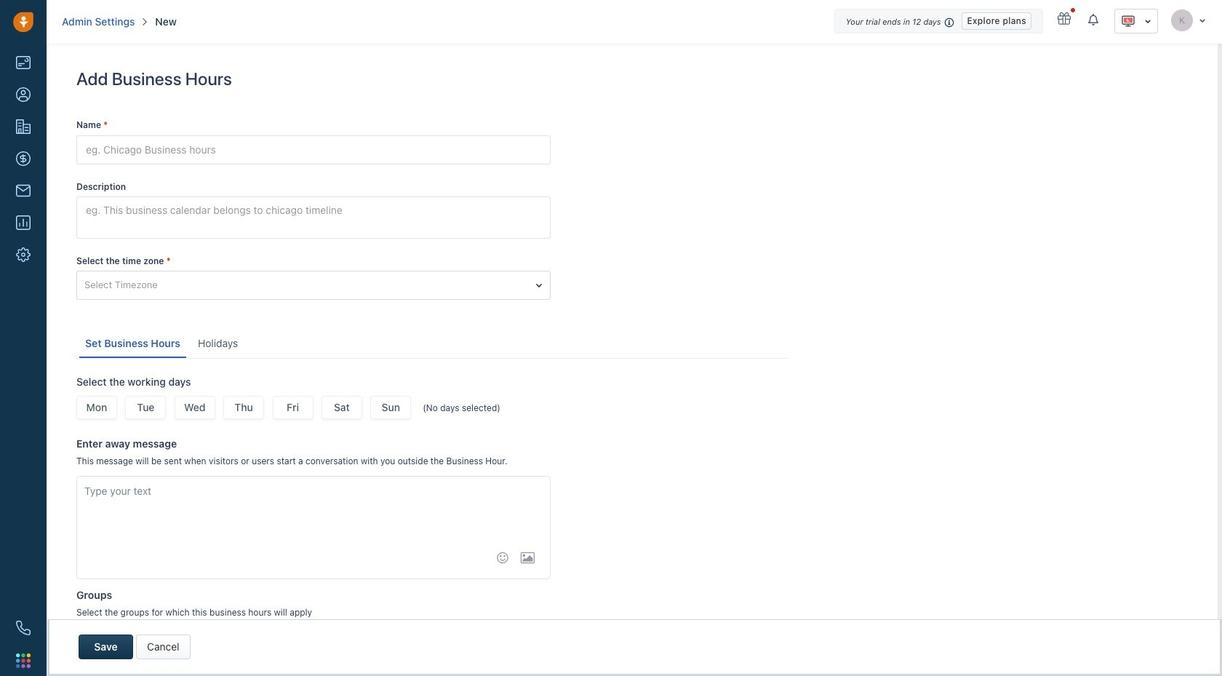 Task type: describe. For each thing, give the bounding box(es) containing it.
freshworks switcher image
[[16, 653, 31, 668]]

bell regular image
[[1089, 13, 1100, 26]]

missing translation "unavailable" for locale "en-us" image
[[1122, 14, 1136, 28]]

ic_info_icon image
[[945, 16, 955, 28]]

eg. Chicago Business hours text field
[[76, 135, 551, 164]]



Task type: locate. For each thing, give the bounding box(es) containing it.
eg. This business calendar belongs to chicago timeline text field
[[76, 196, 551, 238]]

phone element
[[9, 614, 38, 643]]

phone image
[[16, 621, 31, 635]]

ic_arrow_down image
[[1199, 16, 1207, 24]]

ic_arrow_down image
[[1145, 16, 1152, 26]]



Task type: vqa. For each thing, say whether or not it's contained in the screenshot.
eg. This business calendar belongs to chicago timeline TEXT BOX
yes



